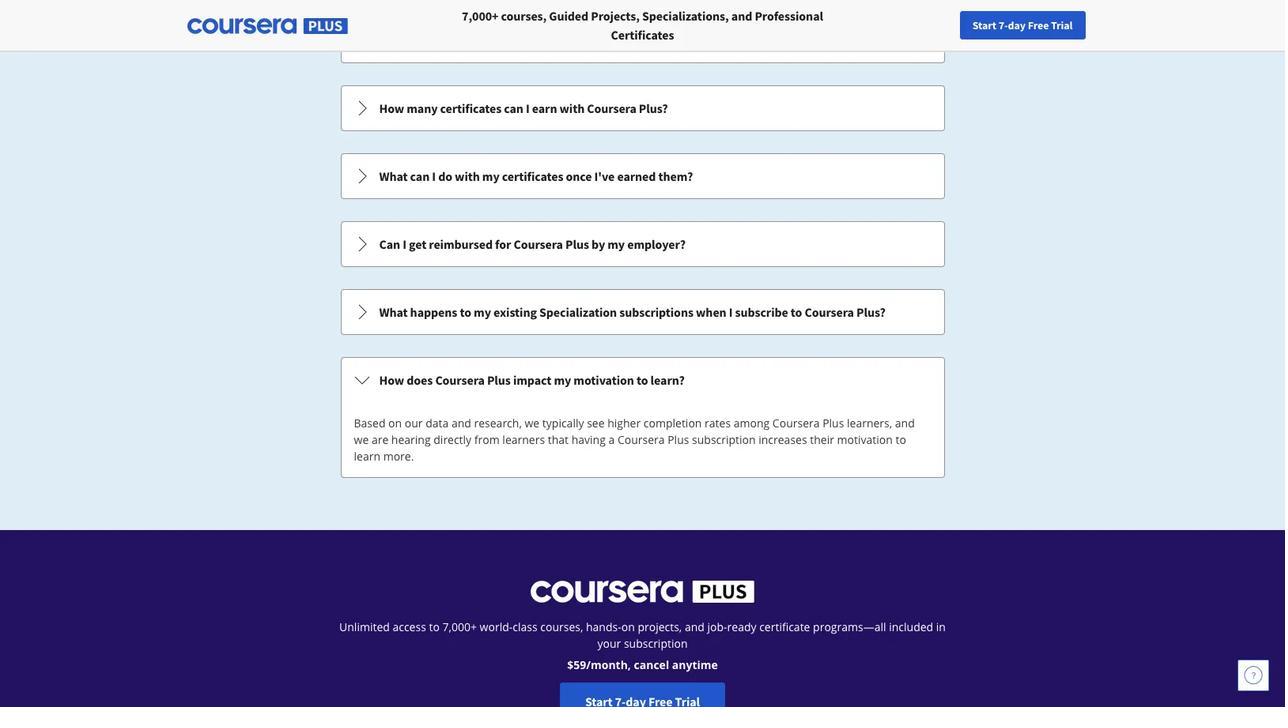 Task type: describe. For each thing, give the bounding box(es) containing it.
7,000+ courses, guided projects, specializations, and professional certificates
[[462, 8, 823, 43]]

that
[[548, 433, 569, 448]]

how for how many certificates can i earn with coursera plus?
[[379, 100, 404, 116]]

$59
[[567, 658, 586, 673]]

coursera inside 'dropdown button'
[[435, 373, 485, 388]]

based
[[354, 416, 386, 431]]

rates
[[705, 416, 731, 431]]

world-
[[480, 620, 513, 635]]

them?
[[658, 168, 693, 184]]

research,
[[474, 416, 522, 431]]

and inside unlimited access to 7,000+ world-class courses, hands-on projects, and job-ready certificate programs—all included in your subscription
[[685, 620, 705, 635]]

professional
[[755, 8, 823, 24]]

free
[[1028, 18, 1049, 32]]

start
[[973, 18, 997, 32]]

learners,
[[847, 416, 892, 431]]

employer?
[[627, 237, 686, 252]]

how does coursera plus impact my motivation to learn? button
[[341, 358, 944, 403]]

subscribe
[[735, 305, 788, 320]]

higher
[[608, 416, 641, 431]]

class
[[513, 620, 538, 635]]

from
[[474, 433, 500, 448]]

what can i do with my certificates once i've earned them? button
[[341, 154, 944, 199]]

coursera right for
[[514, 237, 563, 252]]

and up directly
[[452, 416, 471, 431]]

motivation inside based on our data and research, we typically see higher completion rates among coursera plus learners, and we are hearing directly from learners that having a coursera plus subscription increases their motivation to learn more.
[[837, 433, 893, 448]]

included
[[889, 620, 933, 635]]

trial
[[1051, 18, 1073, 32]]

do
[[438, 168, 452, 184]]

coursera down the higher at the bottom left
[[618, 433, 665, 448]]

can
[[379, 237, 400, 252]]

based on our data and research, we typically see higher completion rates among coursera plus learners, and we are hearing directly from learners that having a coursera plus subscription increases their motivation to learn more.
[[354, 416, 915, 464]]

specialization
[[539, 305, 617, 320]]

once
[[566, 168, 592, 184]]

what for what can i do with my certificates once i've earned them?
[[379, 168, 408, 184]]

learners
[[503, 433, 545, 448]]

directly
[[434, 433, 472, 448]]

data
[[426, 416, 449, 431]]

reimbursed
[[429, 237, 493, 252]]

subscription inside unlimited access to 7,000+ world-class courses, hands-on projects, and job-ready certificate programs—all included in your subscription
[[624, 637, 688, 652]]

$59 /month, cancel anytime
[[567, 658, 718, 673]]

motivation inside 'dropdown button'
[[574, 373, 634, 388]]

certificate
[[759, 620, 810, 635]]

access
[[393, 620, 426, 635]]

plus inside 'dropdown button'
[[487, 373, 511, 388]]

their
[[810, 433, 834, 448]]

guided
[[549, 8, 589, 24]]

7,000+ inside "7,000+ courses, guided projects, specializations, and professional certificates"
[[462, 8, 499, 24]]

find your new career link
[[940, 16, 1055, 36]]

with inside dropdown button
[[560, 100, 585, 116]]

how for how does coursera plus impact my motivation to learn?
[[379, 373, 404, 388]]

does
[[407, 373, 433, 388]]

can inside how many certificates can i earn with coursera plus? dropdown button
[[504, 100, 524, 116]]

my inside 'dropdown button'
[[554, 373, 571, 388]]

existing
[[494, 305, 537, 320]]

what can i do with my certificates once i've earned them?
[[379, 168, 693, 184]]

for
[[495, 237, 511, 252]]

specializations,
[[642, 8, 729, 24]]

day
[[1008, 18, 1026, 32]]

get
[[409, 237, 427, 252]]

can i get reimbursed for coursera plus by my employer? button
[[341, 222, 944, 267]]

courses, inside unlimited access to 7,000+ world-class courses, hands-on projects, and job-ready certificate programs—all included in your subscription
[[540, 620, 583, 635]]

how many certificates can i earn with coursera plus? button
[[341, 86, 944, 131]]

job-
[[708, 620, 727, 635]]

coursera up increases at the bottom of page
[[773, 416, 820, 431]]

my inside dropdown button
[[608, 237, 625, 252]]

coursera plus image for courses,
[[187, 18, 348, 34]]

learn
[[354, 449, 380, 464]]

happens
[[410, 305, 457, 320]]

my inside "dropdown button"
[[482, 168, 500, 184]]

ready
[[727, 620, 757, 635]]

what happens to my existing specialization subscriptions when i subscribe to coursera plus?
[[379, 305, 886, 320]]

hands-
[[586, 620, 621, 635]]

i left the get
[[403, 237, 406, 252]]

projects,
[[591, 8, 640, 24]]

can inside what can i do with my certificates once i've earned them? "dropdown button"
[[410, 168, 430, 184]]

impact
[[513, 373, 552, 388]]

1 button
[[1059, 10, 1103, 48]]

our
[[405, 416, 423, 431]]

to inside 'dropdown button'
[[637, 373, 648, 388]]

unlimited access to 7,000+ world-class courses, hands-on projects, and job-ready certificate programs—all included in your subscription
[[339, 620, 946, 652]]

new
[[994, 18, 1015, 32]]

certificates inside "dropdown button"
[[502, 168, 563, 184]]

earn
[[532, 100, 557, 116]]

/month,
[[586, 658, 631, 673]]

programs—all
[[813, 620, 886, 635]]

start 7-day free trial
[[973, 18, 1073, 32]]

my inside dropdown button
[[474, 305, 491, 320]]

see
[[587, 416, 605, 431]]

in
[[936, 620, 946, 635]]

cancel
[[634, 658, 669, 673]]

what for what happens to my existing specialization subscriptions when i subscribe to coursera plus?
[[379, 305, 408, 320]]



Task type: locate. For each thing, give the bounding box(es) containing it.
my left existing
[[474, 305, 491, 320]]

0 vertical spatial courses,
[[501, 8, 547, 24]]

we up learners
[[525, 416, 540, 431]]

to
[[460, 305, 471, 320], [791, 305, 802, 320], [637, 373, 648, 388], [896, 433, 906, 448], [429, 620, 440, 635]]

0 horizontal spatial with
[[455, 168, 480, 184]]

1 vertical spatial your
[[598, 637, 621, 652]]

having
[[572, 433, 606, 448]]

plus
[[566, 237, 589, 252], [487, 373, 511, 388], [823, 416, 844, 431], [668, 433, 689, 448]]

7-
[[999, 18, 1008, 32]]

certificates right many
[[440, 100, 502, 116]]

subscriptions
[[619, 305, 694, 320]]

with
[[560, 100, 585, 116], [455, 168, 480, 184]]

to left learn?
[[637, 373, 648, 388]]

1 vertical spatial certificates
[[502, 168, 563, 184]]

1
[[1086, 13, 1091, 25]]

how many certificates can i earn with coursera plus?
[[379, 100, 668, 116]]

certificates
[[611, 27, 674, 43]]

coursera plus image
[[187, 18, 348, 34], [531, 581, 755, 604]]

certificates left once on the top of the page
[[502, 168, 563, 184]]

increases
[[759, 433, 807, 448]]

courses, inside "7,000+ courses, guided projects, specializations, and professional certificates"
[[501, 8, 547, 24]]

courses, left guided
[[501, 8, 547, 24]]

1 vertical spatial what
[[379, 305, 408, 320]]

coursera right subscribe
[[805, 305, 854, 320]]

can left earn
[[504, 100, 524, 116]]

subscription down rates
[[692, 433, 756, 448]]

my right do
[[482, 168, 500, 184]]

None search field
[[218, 10, 597, 42]]

0 horizontal spatial coursera plus image
[[187, 18, 348, 34]]

1 vertical spatial with
[[455, 168, 480, 184]]

to inside unlimited access to 7,000+ world-class courses, hands-on projects, and job-ready certificate programs—all included in your subscription
[[429, 620, 440, 635]]

1 horizontal spatial coursera plus image
[[531, 581, 755, 604]]

what inside what happens to my existing specialization subscriptions when i subscribe to coursera plus? dropdown button
[[379, 305, 408, 320]]

your inside unlimited access to 7,000+ world-class courses, hands-on projects, and job-ready certificate programs—all included in your subscription
[[598, 637, 621, 652]]

can
[[504, 100, 524, 116], [410, 168, 430, 184]]

subscription inside based on our data and research, we typically see higher completion rates among coursera plus learners, and we are hearing directly from learners that having a coursera plus subscription increases their motivation to learn more.
[[692, 433, 756, 448]]

subscription down projects,
[[624, 637, 688, 652]]

by
[[592, 237, 605, 252]]

1 horizontal spatial we
[[525, 416, 540, 431]]

0 horizontal spatial plus?
[[639, 100, 668, 116]]

can i get reimbursed for coursera plus by my employer?
[[379, 237, 686, 252]]

0 horizontal spatial on
[[388, 416, 402, 431]]

plus up the their
[[823, 416, 844, 431]]

a
[[609, 433, 615, 448]]

how left many
[[379, 100, 404, 116]]

and left 'professional'
[[732, 8, 752, 24]]

to inside based on our data and research, we typically see higher completion rates among coursera plus learners, and we are hearing directly from learners that having a coursera plus subscription increases their motivation to learn more.
[[896, 433, 906, 448]]

plus? inside dropdown button
[[639, 100, 668, 116]]

career
[[1017, 18, 1047, 32]]

start 7-day free trial button
[[960, 11, 1086, 40]]

find your new career
[[948, 18, 1047, 32]]

i inside "dropdown button"
[[432, 168, 436, 184]]

2 how from the top
[[379, 373, 404, 388]]

earned
[[617, 168, 656, 184]]

with right do
[[455, 168, 480, 184]]

to right happens
[[460, 305, 471, 320]]

unlimited
[[339, 620, 390, 635]]

certificates
[[440, 100, 502, 116], [502, 168, 563, 184]]

and
[[732, 8, 752, 24], [452, 416, 471, 431], [895, 416, 915, 431], [685, 620, 705, 635]]

1 vertical spatial how
[[379, 373, 404, 388]]

find
[[948, 18, 968, 32]]

my right impact
[[554, 373, 571, 388]]

1 horizontal spatial with
[[560, 100, 585, 116]]

when
[[696, 305, 727, 320]]

1 vertical spatial we
[[354, 433, 369, 448]]

0 horizontal spatial we
[[354, 433, 369, 448]]

list containing how many certificates can i earn with coursera plus?
[[339, 0, 946, 480]]

coursera
[[587, 100, 637, 116], [514, 237, 563, 252], [805, 305, 854, 320], [435, 373, 485, 388], [773, 416, 820, 431], [618, 433, 665, 448]]

0 vertical spatial what
[[379, 168, 408, 184]]

coursera plus image for access
[[531, 581, 755, 604]]

0 vertical spatial we
[[525, 416, 540, 431]]

on left projects,
[[621, 620, 635, 635]]

i've
[[594, 168, 615, 184]]

0 vertical spatial with
[[560, 100, 585, 116]]

1 horizontal spatial can
[[504, 100, 524, 116]]

0 vertical spatial certificates
[[440, 100, 502, 116]]

motivation
[[574, 373, 634, 388], [837, 433, 893, 448]]

1 vertical spatial on
[[621, 620, 635, 635]]

0 horizontal spatial motivation
[[574, 373, 634, 388]]

plus down completion
[[668, 433, 689, 448]]

what left happens
[[379, 305, 408, 320]]

on left our at the bottom left of the page
[[388, 416, 402, 431]]

what inside what can i do with my certificates once i've earned them? "dropdown button"
[[379, 168, 408, 184]]

what
[[379, 168, 408, 184], [379, 305, 408, 320]]

can left do
[[410, 168, 430, 184]]

on inside based on our data and research, we typically see higher completion rates among coursera plus learners, and we are hearing directly from learners that having a coursera plus subscription increases their motivation to learn more.
[[388, 416, 402, 431]]

learn?
[[651, 373, 685, 388]]

show notifications image
[[1072, 20, 1091, 39]]

completion
[[644, 416, 702, 431]]

coursera inside dropdown button
[[805, 305, 854, 320]]

1 vertical spatial can
[[410, 168, 430, 184]]

plus left by
[[566, 237, 589, 252]]

i right the when
[[729, 305, 733, 320]]

1 vertical spatial coursera plus image
[[531, 581, 755, 604]]

on
[[388, 416, 402, 431], [621, 620, 635, 635]]

0 vertical spatial coursera plus image
[[187, 18, 348, 34]]

how inside 'dropdown button'
[[379, 373, 404, 388]]

plus inside dropdown button
[[566, 237, 589, 252]]

and left job-
[[685, 620, 705, 635]]

list
[[339, 0, 946, 480]]

are
[[372, 433, 389, 448]]

many
[[407, 100, 438, 116]]

to right access
[[429, 620, 440, 635]]

what left do
[[379, 168, 408, 184]]

1 vertical spatial courses,
[[540, 620, 583, 635]]

1 horizontal spatial motivation
[[837, 433, 893, 448]]

0 horizontal spatial can
[[410, 168, 430, 184]]

among
[[734, 416, 770, 431]]

and right learners,
[[895, 416, 915, 431]]

0 vertical spatial can
[[504, 100, 524, 116]]

1 vertical spatial plus?
[[857, 305, 886, 320]]

and inside "7,000+ courses, guided projects, specializations, and professional certificates"
[[732, 8, 752, 24]]

with right earn
[[560, 100, 585, 116]]

0 vertical spatial plus?
[[639, 100, 668, 116]]

motivation down learners,
[[837, 433, 893, 448]]

subscription
[[692, 433, 756, 448], [624, 637, 688, 652]]

we
[[525, 416, 540, 431], [354, 433, 369, 448]]

1 horizontal spatial subscription
[[692, 433, 756, 448]]

your down hands-
[[598, 637, 621, 652]]

coursera right does
[[435, 373, 485, 388]]

more.
[[383, 449, 414, 464]]

courses, right the class
[[540, 620, 583, 635]]

we up learn
[[354, 433, 369, 448]]

1 horizontal spatial on
[[621, 620, 635, 635]]

my
[[482, 168, 500, 184], [608, 237, 625, 252], [474, 305, 491, 320], [554, 373, 571, 388]]

my right by
[[608, 237, 625, 252]]

i left earn
[[526, 100, 530, 116]]

how
[[379, 100, 404, 116], [379, 373, 404, 388]]

i inside dropdown button
[[729, 305, 733, 320]]

to right the their
[[896, 433, 906, 448]]

anytime
[[672, 658, 718, 673]]

1 horizontal spatial your
[[971, 18, 992, 32]]

1 vertical spatial motivation
[[837, 433, 893, 448]]

certificates inside dropdown button
[[440, 100, 502, 116]]

0 vertical spatial subscription
[[692, 433, 756, 448]]

on inside unlimited access to 7,000+ world-class courses, hands-on projects, and job-ready certificate programs—all included in your subscription
[[621, 620, 635, 635]]

plus?
[[639, 100, 668, 116], [857, 305, 886, 320]]

your left 7-
[[971, 18, 992, 32]]

0 horizontal spatial your
[[598, 637, 621, 652]]

projects,
[[638, 620, 682, 635]]

help center image
[[1244, 667, 1263, 686]]

plus? inside dropdown button
[[857, 305, 886, 320]]

hearing
[[391, 433, 431, 448]]

0 vertical spatial how
[[379, 100, 404, 116]]

coursera right earn
[[587, 100, 637, 116]]

0 vertical spatial motivation
[[574, 373, 634, 388]]

courses,
[[501, 8, 547, 24], [540, 620, 583, 635]]

i
[[526, 100, 530, 116], [432, 168, 436, 184], [403, 237, 406, 252], [729, 305, 733, 320]]

7,000+
[[462, 8, 499, 24], [443, 620, 477, 635]]

how left does
[[379, 373, 404, 388]]

2 what from the top
[[379, 305, 408, 320]]

typically
[[542, 416, 584, 431]]

1 horizontal spatial plus?
[[857, 305, 886, 320]]

how inside dropdown button
[[379, 100, 404, 116]]

0 vertical spatial your
[[971, 18, 992, 32]]

motivation up see
[[574, 373, 634, 388]]

1 vertical spatial subscription
[[624, 637, 688, 652]]

what happens to my existing specialization subscriptions when i subscribe to coursera plus? button
[[341, 290, 944, 335]]

0 vertical spatial on
[[388, 416, 402, 431]]

1 how from the top
[[379, 100, 404, 116]]

7,000+ inside unlimited access to 7,000+ world-class courses, hands-on projects, and job-ready certificate programs—all included in your subscription
[[443, 620, 477, 635]]

0 horizontal spatial subscription
[[624, 637, 688, 652]]

to right subscribe
[[791, 305, 802, 320]]

with inside "dropdown button"
[[455, 168, 480, 184]]

i left do
[[432, 168, 436, 184]]

how does coursera plus impact my motivation to learn?
[[379, 373, 685, 388]]

1 vertical spatial 7,000+
[[443, 620, 477, 635]]

0 vertical spatial 7,000+
[[462, 8, 499, 24]]

plus left impact
[[487, 373, 511, 388]]

1 what from the top
[[379, 168, 408, 184]]



Task type: vqa. For each thing, say whether or not it's contained in the screenshot.
right available
no



